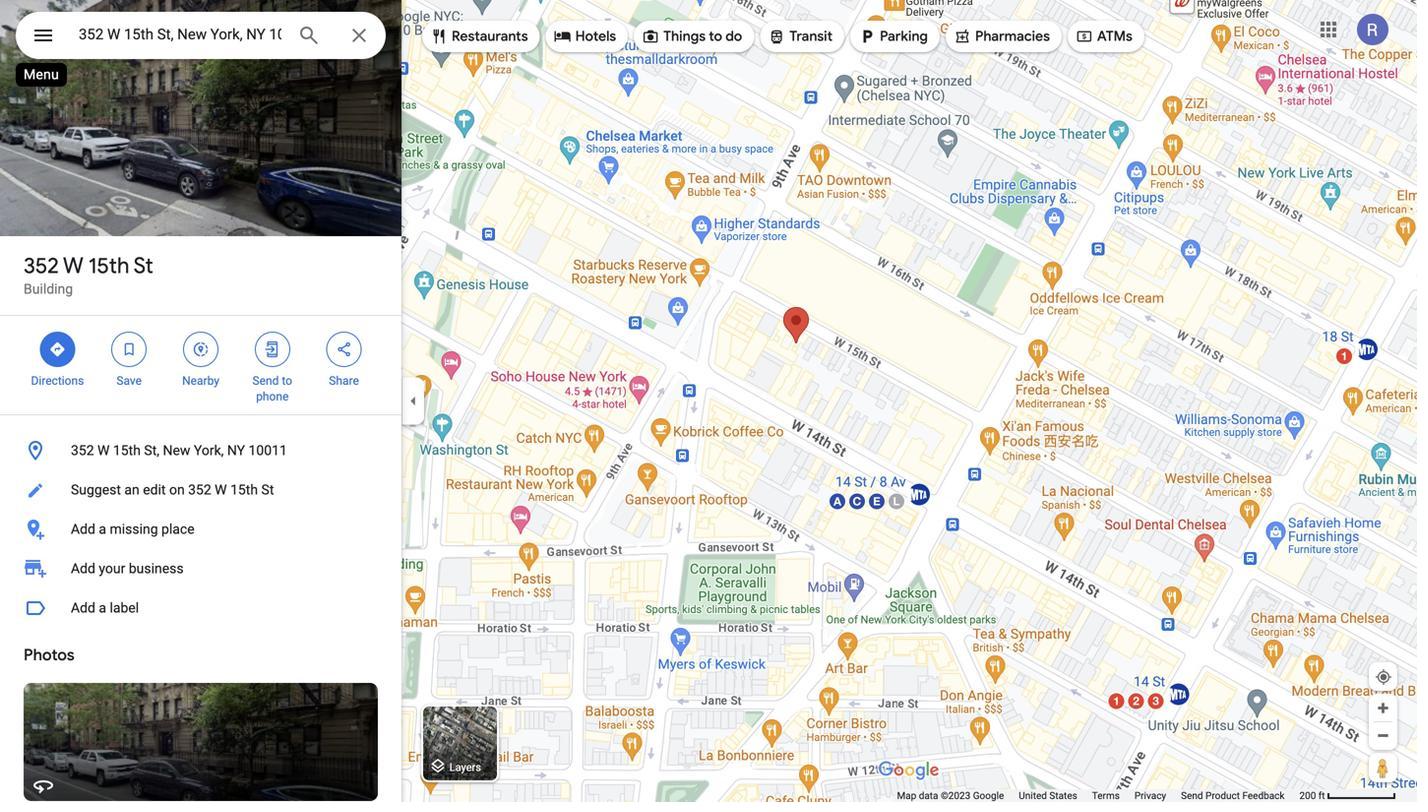 Task type: describe. For each thing, give the bounding box(es) containing it.

[[120, 339, 138, 360]]

collapse side panel image
[[403, 390, 424, 412]]

w inside suggest an edit on 352 w 15th st button
[[215, 482, 227, 498]]

©2023
[[941, 790, 971, 802]]

 things to do
[[642, 26, 743, 47]]

352 w 15th st main content
[[0, 0, 402, 802]]


[[859, 26, 876, 47]]

 transit
[[768, 26, 833, 47]]

 button
[[16, 12, 71, 63]]

show your location image
[[1375, 669, 1393, 686]]

suggest
[[71, 482, 121, 498]]

2 horizontal spatial 352
[[188, 482, 211, 498]]

edit
[[143, 482, 166, 498]]


[[192, 339, 210, 360]]

pharmacies
[[976, 28, 1050, 45]]

 search field
[[16, 12, 386, 63]]

none field inside 352 w 15th st, new york, ny 10011 field
[[79, 23, 282, 46]]

add a missing place button
[[0, 510, 402, 549]]

do
[[726, 28, 743, 45]]

missing
[[110, 521, 158, 538]]


[[554, 26, 572, 47]]

2 vertical spatial 15th
[[230, 482, 258, 498]]

united states button
[[1019, 790, 1078, 802]]

st inside button
[[261, 482, 274, 498]]

15th for st
[[88, 252, 129, 280]]

york,
[[194, 443, 224, 459]]

google
[[973, 790, 1005, 802]]

directions
[[31, 374, 84, 388]]

w for st,
[[98, 443, 110, 459]]

add a missing place
[[71, 521, 195, 538]]

200 ft
[[1300, 790, 1326, 802]]


[[642, 26, 660, 47]]

add a label button
[[0, 589, 402, 628]]

on
[[169, 482, 185, 498]]

show street view coverage image
[[1370, 753, 1398, 783]]

send product feedback
[[1182, 790, 1285, 802]]


[[49, 339, 66, 360]]

to inside send to phone
[[282, 374, 292, 388]]

actions for 352 w 15th st region
[[0, 316, 402, 415]]

add for add a missing place
[[71, 521, 95, 538]]

 restaurants
[[430, 26, 528, 47]]

send product feedback button
[[1182, 790, 1285, 802]]


[[1076, 26, 1094, 47]]


[[264, 339, 281, 360]]

352 W 15th St, New York, NY 10011 field
[[16, 12, 386, 59]]

suggest an edit on 352 w 15th st button
[[0, 471, 402, 510]]

hotels
[[576, 28, 616, 45]]

352 w 15th st, new york, ny 10011
[[71, 443, 287, 459]]

an
[[124, 482, 140, 498]]

google account: ruby anderson  
(rubyanndersson@gmail.com) image
[[1358, 14, 1389, 45]]

send for send product feedback
[[1182, 790, 1204, 802]]

layers
[[450, 761, 481, 774]]

privacy button
[[1135, 790, 1167, 802]]

share
[[329, 374, 359, 388]]

united states
[[1019, 790, 1078, 802]]

atms
[[1098, 28, 1133, 45]]

352 for st,
[[71, 443, 94, 459]]

 pharmacies
[[954, 26, 1050, 47]]

place
[[161, 521, 195, 538]]

google maps element
[[0, 0, 1418, 802]]

nearby
[[182, 374, 219, 388]]

add for add your business
[[71, 561, 95, 577]]

a for missing
[[99, 521, 106, 538]]

add a label
[[71, 600, 139, 616]]

10011
[[249, 443, 287, 459]]

a for label
[[99, 600, 106, 616]]



Task type: vqa. For each thing, say whether or not it's contained in the screenshot.
4.0 stars image
no



Task type: locate. For each thing, give the bounding box(es) containing it.
1 add from the top
[[71, 521, 95, 538]]

send to phone
[[253, 374, 292, 404]]

1 vertical spatial add
[[71, 561, 95, 577]]

1 vertical spatial send
[[1182, 790, 1204, 802]]

15th left st,
[[113, 443, 141, 459]]

0 horizontal spatial to
[[282, 374, 292, 388]]

200
[[1300, 790, 1317, 802]]

352 for st
[[24, 252, 59, 280]]

352 w 15th st building
[[24, 252, 153, 297]]

product
[[1206, 790, 1241, 802]]

a left missing
[[99, 521, 106, 538]]

add left label
[[71, 600, 95, 616]]

15th for st,
[[113, 443, 141, 459]]

w up "building"
[[63, 252, 83, 280]]

w up suggest
[[98, 443, 110, 459]]

send for send to phone
[[253, 374, 279, 388]]

2 vertical spatial add
[[71, 600, 95, 616]]

1 a from the top
[[99, 521, 106, 538]]

to
[[709, 28, 723, 45], [282, 374, 292, 388]]

map data ©2023 google
[[897, 790, 1005, 802]]

2 vertical spatial w
[[215, 482, 227, 498]]

building
[[24, 281, 73, 297]]

1 horizontal spatial st
[[261, 482, 274, 498]]

352 right on
[[188, 482, 211, 498]]

business
[[129, 561, 184, 577]]


[[430, 26, 448, 47]]

to left do
[[709, 28, 723, 45]]

a
[[99, 521, 106, 538], [99, 600, 106, 616]]

map
[[897, 790, 917, 802]]

3 add from the top
[[71, 600, 95, 616]]

photos
[[24, 645, 75, 666]]

2 vertical spatial 352
[[188, 482, 211, 498]]

your
[[99, 561, 125, 577]]

0 vertical spatial to
[[709, 28, 723, 45]]

0 vertical spatial st
[[134, 252, 153, 280]]

footer inside 'google maps' 'element'
[[897, 790, 1300, 802]]

suggest an edit on 352 w 15th st
[[71, 482, 274, 498]]

add
[[71, 521, 95, 538], [71, 561, 95, 577], [71, 600, 95, 616]]


[[32, 21, 55, 50]]

add inside add a missing place button
[[71, 521, 95, 538]]

ft
[[1319, 790, 1326, 802]]


[[954, 26, 972, 47]]

0 horizontal spatial 352
[[24, 252, 59, 280]]

w inside 352 w 15th st, new york, ny 10011 button
[[98, 443, 110, 459]]

add your business
[[71, 561, 184, 577]]

352 up "building"
[[24, 252, 59, 280]]

data
[[919, 790, 939, 802]]

send
[[253, 374, 279, 388], [1182, 790, 1204, 802]]

1 vertical spatial 15th
[[113, 443, 141, 459]]

2 add from the top
[[71, 561, 95, 577]]

1 horizontal spatial to
[[709, 28, 723, 45]]

 parking
[[859, 26, 928, 47]]

None field
[[79, 23, 282, 46]]

transit
[[790, 28, 833, 45]]

2 a from the top
[[99, 600, 106, 616]]

352
[[24, 252, 59, 280], [71, 443, 94, 459], [188, 482, 211, 498]]

things
[[664, 28, 706, 45]]

w
[[63, 252, 83, 280], [98, 443, 110, 459], [215, 482, 227, 498]]

w for st
[[63, 252, 83, 280]]

0 horizontal spatial w
[[63, 252, 83, 280]]

send inside send to phone
[[253, 374, 279, 388]]

1 vertical spatial to
[[282, 374, 292, 388]]

0 horizontal spatial send
[[253, 374, 279, 388]]

feedback
[[1243, 790, 1285, 802]]

footer
[[897, 790, 1300, 802]]

send inside button
[[1182, 790, 1204, 802]]

restaurants
[[452, 28, 528, 45]]

st up the 
[[134, 252, 153, 280]]

label
[[110, 600, 139, 616]]

15th down ny
[[230, 482, 258, 498]]

0 vertical spatial a
[[99, 521, 106, 538]]

1 vertical spatial st
[[261, 482, 274, 498]]

add for add a label
[[71, 600, 95, 616]]

1 horizontal spatial w
[[98, 443, 110, 459]]

terms
[[1093, 790, 1120, 802]]

add inside add a label button
[[71, 600, 95, 616]]

15th
[[88, 252, 129, 280], [113, 443, 141, 459], [230, 482, 258, 498]]

0 vertical spatial send
[[253, 374, 279, 388]]

zoom out image
[[1376, 729, 1391, 743]]

to up the phone
[[282, 374, 292, 388]]

1 horizontal spatial send
[[1182, 790, 1204, 802]]

w inside 352 w 15th st building
[[63, 252, 83, 280]]

st
[[134, 252, 153, 280], [261, 482, 274, 498]]

1 horizontal spatial 352
[[71, 443, 94, 459]]

states
[[1050, 790, 1078, 802]]

a left label
[[99, 600, 106, 616]]

0 vertical spatial w
[[63, 252, 83, 280]]

15th inside 352 w 15th st building
[[88, 252, 129, 280]]

footer containing map data ©2023 google
[[897, 790, 1300, 802]]

save
[[117, 374, 142, 388]]

st inside 352 w 15th st building
[[134, 252, 153, 280]]

add inside add your business link
[[71, 561, 95, 577]]

0 vertical spatial 352
[[24, 252, 59, 280]]

2 horizontal spatial w
[[215, 482, 227, 498]]

352 up suggest
[[71, 443, 94, 459]]

parking
[[880, 28, 928, 45]]

0 vertical spatial add
[[71, 521, 95, 538]]

 atms
[[1076, 26, 1133, 47]]


[[768, 26, 786, 47]]

1 vertical spatial a
[[99, 600, 106, 616]]

1 vertical spatial 352
[[71, 443, 94, 459]]

privacy
[[1135, 790, 1167, 802]]

zoom in image
[[1376, 701, 1391, 716]]

add your business link
[[0, 549, 402, 589]]

352 w 15th st, new york, ny 10011 button
[[0, 431, 402, 471]]

add left your
[[71, 561, 95, 577]]

add down suggest
[[71, 521, 95, 538]]

new
[[163, 443, 190, 459]]

200 ft button
[[1300, 790, 1397, 802]]

st,
[[144, 443, 160, 459]]

352 inside 352 w 15th st building
[[24, 252, 59, 280]]

1 vertical spatial w
[[98, 443, 110, 459]]

send left product
[[1182, 790, 1204, 802]]

0 horizontal spatial st
[[134, 252, 153, 280]]

w down york,
[[215, 482, 227, 498]]

terms button
[[1093, 790, 1120, 802]]

st down the 10011
[[261, 482, 274, 498]]

united
[[1019, 790, 1048, 802]]

phone
[[256, 390, 289, 404]]

ny
[[227, 443, 245, 459]]

 hotels
[[554, 26, 616, 47]]


[[335, 339, 353, 360]]

to inside  things to do
[[709, 28, 723, 45]]

0 vertical spatial 15th
[[88, 252, 129, 280]]

15th up the 
[[88, 252, 129, 280]]

send up the phone
[[253, 374, 279, 388]]



